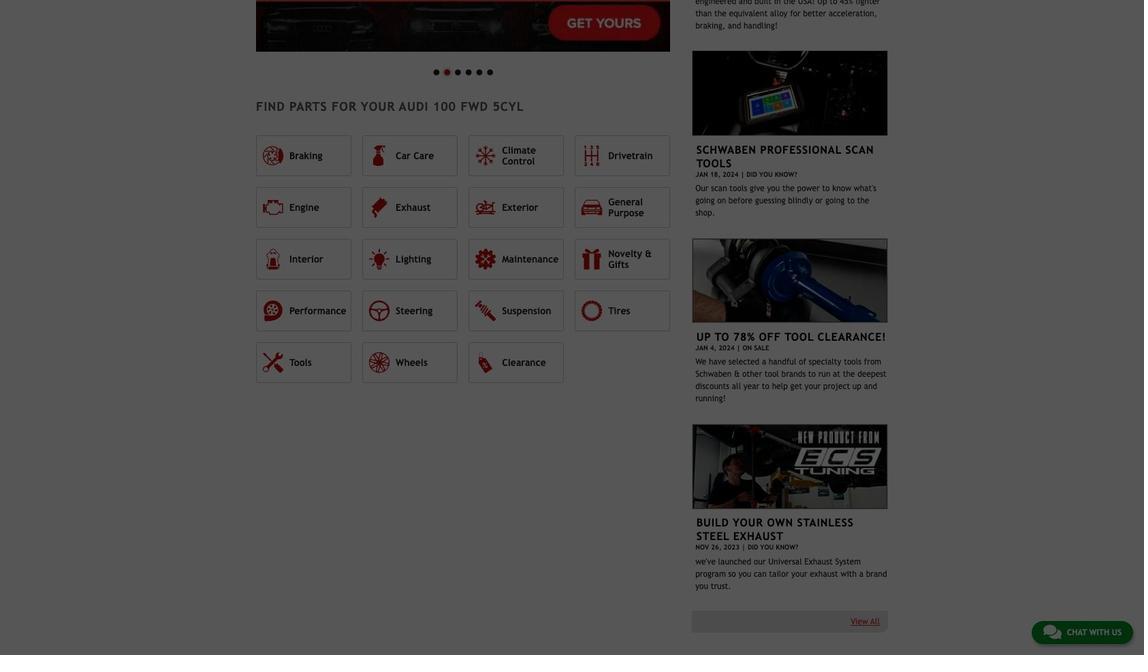 Task type: describe. For each thing, give the bounding box(es) containing it.
up to 78% off tool clearance! image
[[692, 238, 888, 324]]

generic - ecs enthusiast bundles image
[[256, 0, 670, 52]]

build your own stainless steel exhaust image
[[692, 424, 888, 510]]



Task type: locate. For each thing, give the bounding box(es) containing it.
schwaben professional scan tools image
[[692, 51, 888, 136]]



Task type: vqa. For each thing, say whether or not it's contained in the screenshot.
white image
no



